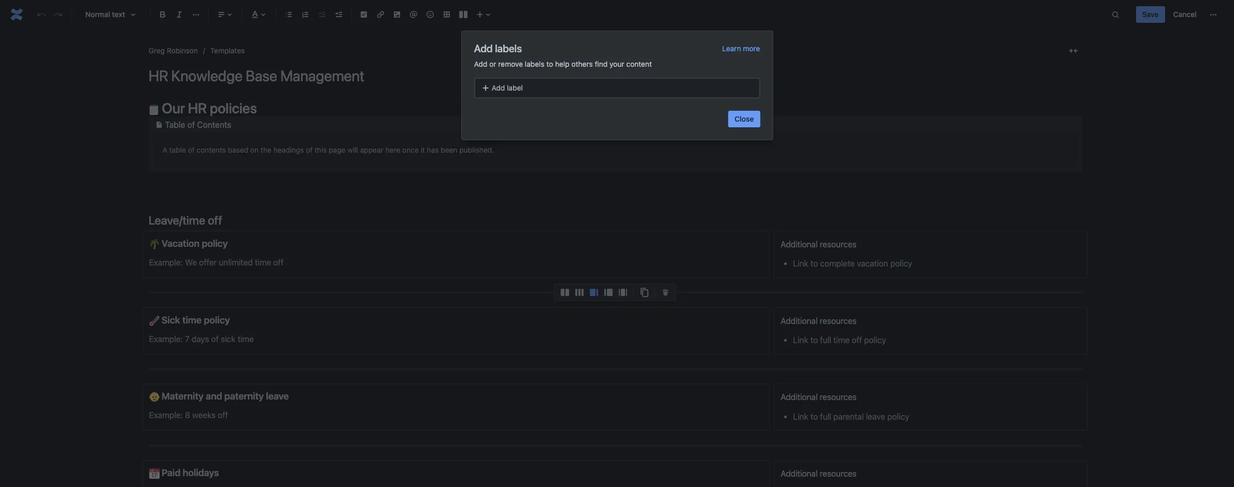 Task type: vqa. For each thing, say whether or not it's contained in the screenshot.
the Assigned to me 0
no



Task type: locate. For each thing, give the bounding box(es) containing it.
save button
[[1136, 6, 1165, 23]]

two columns image
[[559, 287, 571, 299]]

1 resources from the top
[[820, 240, 857, 249]]

undo ⌘z image
[[35, 8, 48, 21]]

:baby: image
[[149, 393, 159, 403]]

4 resources from the top
[[820, 470, 857, 479]]

our
[[162, 100, 185, 117]]

vacation
[[162, 238, 200, 249]]

content
[[626, 60, 652, 68]]

close
[[735, 115, 754, 123]]

2 additional resources from the top
[[781, 317, 857, 326]]

table
[[165, 120, 185, 130]]

policy right time
[[204, 315, 230, 326]]

learn more
[[722, 44, 760, 53]]

add or remove labels to help others find your content
[[474, 60, 652, 68]]

table of contents image
[[153, 119, 165, 131]]

redo ⌘⇧z image
[[52, 8, 64, 21]]

mention image
[[408, 8, 420, 21]]

action item image
[[358, 8, 370, 21]]

bullet list ⌘⇧8 image
[[283, 8, 295, 21]]

add left or
[[474, 60, 487, 68]]

0 horizontal spatial labels
[[495, 43, 522, 54]]

table image
[[441, 8, 453, 21]]

2 vertical spatial add
[[492, 83, 505, 92]]

paid
[[162, 468, 181, 479]]

labels left to at the left of the page
[[525, 60, 545, 68]]

table of contents
[[165, 120, 231, 130]]

additional resources for maternity and paternity leave
[[781, 393, 857, 402]]

labels up remove
[[495, 43, 522, 54]]

1 vertical spatial add
[[474, 60, 487, 68]]

to
[[547, 60, 553, 68]]

templates link
[[210, 45, 245, 57]]

your
[[610, 60, 624, 68]]

leave
[[266, 391, 289, 402]]

1 vertical spatial policy
[[204, 315, 230, 326]]

indent tab image
[[332, 8, 345, 21]]

page
[[329, 146, 346, 154]]

add
[[474, 43, 493, 54], [474, 60, 487, 68], [492, 83, 505, 92]]

right sidebar image
[[588, 287, 600, 299]]

published.
[[459, 146, 494, 154]]

close button
[[729, 111, 760, 128]]

based
[[228, 146, 248, 154]]

more
[[743, 44, 760, 53]]

additional resources
[[781, 240, 857, 249], [781, 317, 857, 326], [781, 393, 857, 402], [781, 470, 857, 479]]

the
[[261, 146, 272, 154]]

0 vertical spatial add
[[474, 43, 493, 54]]

policy down off
[[202, 238, 228, 249]]

remove
[[498, 60, 523, 68]]

on
[[250, 146, 259, 154]]

bold ⌘b image
[[157, 8, 169, 21]]

three columns with sidebars image
[[617, 287, 629, 299]]

add for add label
[[492, 83, 505, 92]]

italic ⌘i image
[[173, 8, 186, 21]]

add left label
[[492, 83, 505, 92]]

of
[[187, 120, 195, 130], [188, 146, 195, 154], [306, 146, 313, 154]]

resources
[[820, 240, 857, 249], [820, 317, 857, 326], [820, 393, 857, 402], [820, 470, 857, 479]]

Main content area, start typing to enter text. text field
[[142, 100, 1088, 488]]

2 resources from the top
[[820, 317, 857, 326]]

others
[[572, 60, 593, 68]]

:notepad_spiral: image
[[149, 105, 159, 115], [149, 105, 159, 115]]

learn more link
[[722, 44, 760, 54]]

our hr policies
[[159, 100, 257, 117]]

this
[[315, 146, 327, 154]]

:thermometer: image
[[149, 316, 159, 327], [149, 316, 159, 327]]

confluence image
[[8, 6, 25, 23], [8, 6, 25, 23]]

1 additional from the top
[[781, 240, 818, 249]]

left sidebar image
[[602, 287, 615, 299]]

2 additional from the top
[[781, 317, 818, 326]]

add up or
[[474, 43, 493, 54]]

labels
[[495, 43, 522, 54], [525, 60, 545, 68]]

3 additional from the top
[[781, 393, 818, 402]]

remove image
[[659, 287, 672, 299]]

greg
[[149, 46, 165, 55]]

table
[[169, 146, 186, 154]]

three columns image
[[573, 287, 586, 299]]

holidays
[[183, 468, 219, 479]]

headings
[[273, 146, 304, 154]]

a table of contents based on the headings of this page will appear here once it has been published.
[[163, 146, 494, 154]]

will
[[348, 146, 358, 154]]

policy
[[202, 238, 228, 249], [204, 315, 230, 326]]

:palm_tree: image
[[149, 240, 159, 250], [149, 240, 159, 250]]

resources for maternity and paternity leave
[[820, 393, 857, 402]]

1 horizontal spatial labels
[[525, 60, 545, 68]]

1 additional resources from the top
[[781, 240, 857, 249]]

additional
[[781, 240, 818, 249], [781, 317, 818, 326], [781, 393, 818, 402], [781, 470, 818, 479]]

0 vertical spatial labels
[[495, 43, 522, 54]]

1 vertical spatial labels
[[525, 60, 545, 68]]

:date: image
[[149, 469, 159, 480]]

0 vertical spatial policy
[[202, 238, 228, 249]]

3 additional resources from the top
[[781, 393, 857, 402]]

3 resources from the top
[[820, 393, 857, 402]]

:date: image
[[149, 469, 159, 480]]

hr
[[188, 100, 207, 117]]

time
[[182, 315, 202, 326]]

numbered list ⌘⇧7 image
[[299, 8, 312, 21]]

leave/time off
[[149, 213, 222, 227]]



Task type: describe. For each thing, give the bounding box(es) containing it.
a
[[163, 146, 167, 154]]

policies
[[210, 100, 257, 117]]

4 additional resources from the top
[[781, 470, 857, 479]]

editor toolbar toolbar
[[555, 285, 676, 313]]

additional resources for sick time policy
[[781, 317, 857, 326]]

Give this page a title text field
[[149, 67, 1082, 85]]

additional for maternity and paternity leave
[[781, 393, 818, 402]]

4 additional from the top
[[781, 470, 818, 479]]

make template fixed-width image
[[1067, 45, 1080, 57]]

contents
[[197, 146, 226, 154]]

once
[[402, 146, 419, 154]]

has
[[427, 146, 439, 154]]

additional for sick time policy
[[781, 317, 818, 326]]

add image, video, or file image
[[391, 8, 403, 21]]

robinson
[[167, 46, 198, 55]]

or
[[489, 60, 496, 68]]

label
[[507, 83, 523, 92]]

additional for vacation policy
[[781, 240, 818, 249]]

off
[[208, 213, 222, 227]]

sick
[[162, 315, 180, 326]]

outdent ⇧tab image
[[316, 8, 328, 21]]

contents
[[197, 120, 231, 130]]

help
[[555, 60, 570, 68]]

add labels
[[474, 43, 522, 54]]

link image
[[374, 8, 387, 21]]

cancel
[[1174, 10, 1197, 19]]

cancel button
[[1167, 6, 1203, 23]]

and
[[206, 391, 222, 402]]

add labels dialog
[[462, 31, 773, 140]]

:baby: image
[[149, 393, 159, 403]]

save
[[1143, 10, 1159, 19]]

add label
[[492, 83, 523, 92]]

it
[[421, 146, 425, 154]]

sick time policy
[[159, 315, 230, 326]]

been
[[441, 146, 457, 154]]

copy image
[[638, 287, 651, 299]]

here
[[386, 146, 400, 154]]

learn
[[722, 44, 741, 53]]

add for add or remove labels to help others find your content
[[474, 60, 487, 68]]

maternity and paternity leave
[[159, 391, 289, 402]]

maternity
[[162, 391, 204, 402]]

resources for sick time policy
[[820, 317, 857, 326]]

paternity
[[224, 391, 264, 402]]

greg robinson link
[[149, 45, 198, 57]]

greg robinson
[[149, 46, 198, 55]]

templates
[[210, 46, 245, 55]]

vacation policy
[[159, 238, 228, 249]]

emoji image
[[424, 8, 437, 21]]

paid holidays
[[159, 468, 219, 479]]

find
[[595, 60, 608, 68]]

additional resources for vacation policy
[[781, 240, 857, 249]]

Add labels text field
[[478, 83, 558, 93]]

layouts image
[[457, 8, 470, 21]]

leave/time
[[149, 213, 205, 227]]

add for add labels
[[474, 43, 493, 54]]

resources for vacation policy
[[820, 240, 857, 249]]

appear
[[360, 146, 384, 154]]



